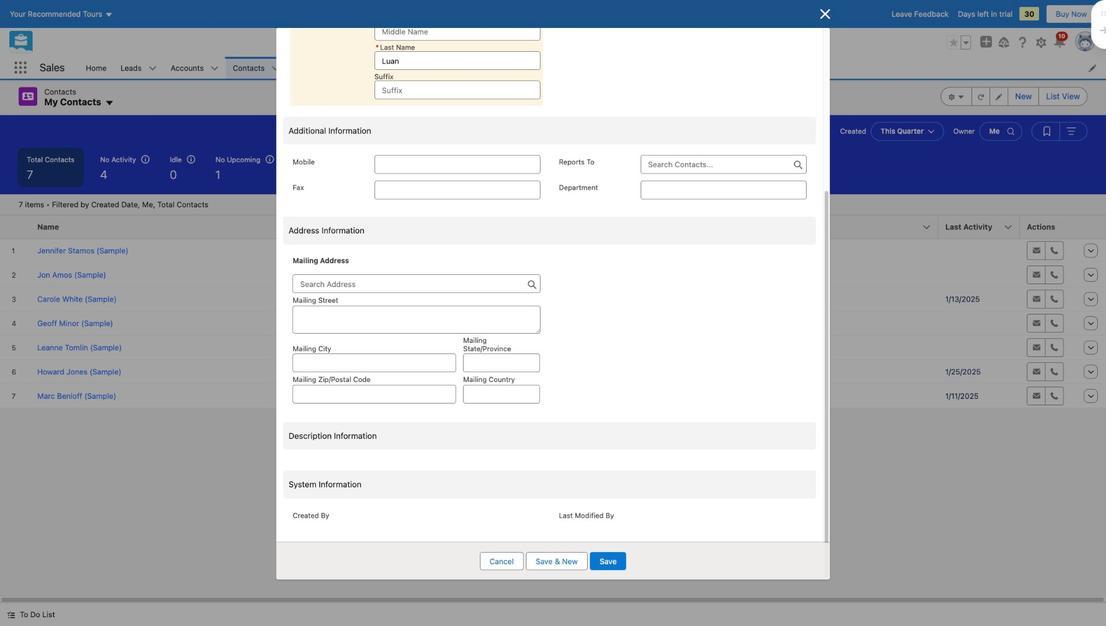 Task type: vqa. For each thing, say whether or not it's contained in the screenshot.
'list'
yes



Task type: describe. For each thing, give the bounding box(es) containing it.
Last Name text field
[[375, 51, 541, 70]]

1 vertical spatial group
[[942, 87, 1088, 106]]

key performance indicators group
[[0, 148, 1107, 194]]

inverse image
[[819, 7, 833, 21]]

Suffix text field
[[375, 81, 541, 99]]

row number column header
[[0, 215, 30, 239]]

name column header
[[30, 215, 374, 239]]

account name column header
[[647, 215, 939, 239]]

last activity column header
[[939, 215, 1020, 239]]

text default image
[[7, 611, 15, 619]]



Task type: locate. For each thing, give the bounding box(es) containing it.
group
[[947, 35, 972, 49], [942, 87, 1088, 106], [1032, 122, 1088, 141]]

title column header
[[399, 215, 647, 239]]

0 vertical spatial group
[[947, 35, 972, 49]]

grid
[[0, 215, 1107, 409]]

2 vertical spatial group
[[1032, 122, 1088, 141]]

list item
[[291, 0, 543, 105], [114, 57, 164, 79], [164, 57, 226, 79], [226, 57, 287, 79], [364, 57, 425, 79], [474, 57, 545, 79], [545, 57, 602, 79]]

status
[[19, 200, 209, 209]]

None text field
[[375, 155, 541, 174], [641, 181, 807, 199], [293, 306, 541, 334], [293, 354, 456, 373], [463, 354, 541, 373], [293, 385, 456, 404], [463, 385, 541, 404], [375, 155, 541, 174], [641, 181, 807, 199], [293, 306, 541, 334], [293, 354, 456, 373], [463, 354, 541, 373], [293, 385, 456, 404], [463, 385, 541, 404]]

None text field
[[375, 181, 541, 199]]

Middle Name text field
[[375, 22, 541, 41]]

actions column header
[[1020, 215, 1079, 239]]

Search Contacts... text field
[[641, 155, 807, 174]]

Search Address text field
[[293, 275, 541, 293]]

list
[[79, 57, 1107, 79]]

action column header
[[1079, 215, 1107, 239]]

contact view settings image
[[942, 87, 973, 106]]

cell
[[939, 239, 1020, 263], [939, 263, 1020, 287], [374, 311, 399, 336], [939, 336, 1020, 360]]

important column header
[[374, 215, 399, 239]]



